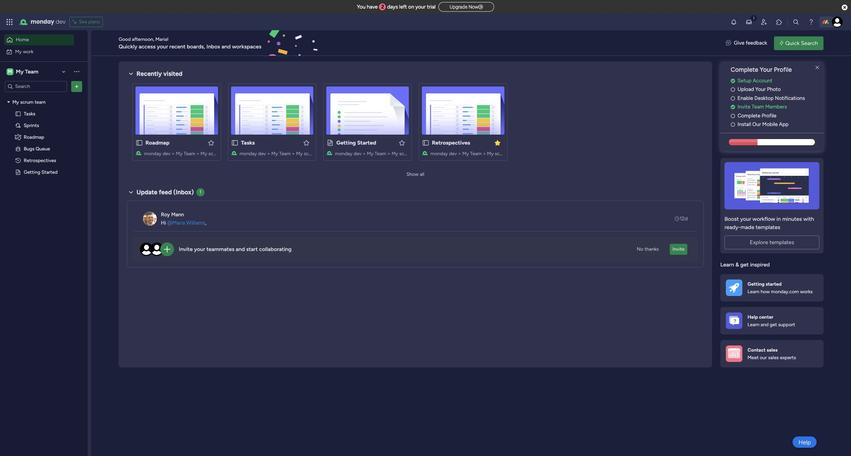 Task type: locate. For each thing, give the bounding box(es) containing it.
option
[[0, 96, 88, 97]]

update
[[137, 189, 157, 196]]

close update feed (inbox) image
[[127, 188, 135, 197]]

started inside quick search results list box
[[357, 140, 376, 146]]

good afternoon, maria! quickly access your recent boards, inbox and workspaces
[[119, 36, 262, 50]]

2 add to favorites image from the left
[[303, 139, 310, 146]]

get down "center" on the bottom
[[770, 322, 777, 328]]

my inside button
[[15, 49, 22, 55]]

2 circle o image from the top
[[731, 122, 735, 127]]

1 circle o image from the top
[[731, 87, 735, 92]]

app
[[779, 122, 789, 128]]

inbox
[[207, 43, 220, 50]]

1 vertical spatial circle o image
[[731, 113, 735, 119]]

explore templates
[[750, 239, 794, 246]]

2 vertical spatial getting
[[748, 282, 765, 287]]

get right &
[[741, 262, 749, 268]]

1 > from the left
[[172, 151, 175, 157]]

have
[[367, 4, 378, 10]]

our
[[753, 122, 761, 128]]

learn inside help center learn and get support
[[748, 322, 760, 328]]

your down 'account'
[[756, 86, 766, 93]]

1 horizontal spatial add to favorites image
[[303, 139, 310, 146]]

0 vertical spatial getting
[[337, 140, 356, 146]]

monday.com
[[771, 289, 799, 295]]

add to favorites image for tasks
[[303, 139, 310, 146]]

dev for roadmap
[[163, 151, 171, 157]]

1 horizontal spatial started
[[357, 140, 376, 146]]

home
[[16, 37, 29, 43]]

1 vertical spatial tasks
[[241, 140, 255, 146]]

learn & get inspired
[[721, 262, 770, 268]]

1 horizontal spatial invite
[[673, 247, 685, 252]]

help button
[[793, 437, 817, 449]]

0 horizontal spatial invite
[[179, 246, 193, 253]]

get inside help center learn and get support
[[770, 322, 777, 328]]

tasks inside list box
[[24, 111, 35, 117]]

my work button
[[4, 46, 74, 57]]

0 horizontal spatial retrospectives
[[24, 158, 56, 164]]

templates
[[756, 224, 781, 231], [770, 239, 794, 246]]

complete your profile
[[731, 66, 792, 74]]

0 horizontal spatial getting started
[[24, 169, 58, 175]]

invite
[[738, 104, 751, 110], [179, 246, 193, 253], [673, 247, 685, 252]]

templates down workflow
[[756, 224, 781, 231]]

2 circle o image from the top
[[731, 113, 735, 119]]

tasks inside quick search results list box
[[241, 140, 255, 146]]

add to favorites image for roadmap
[[208, 139, 215, 146]]

public board image
[[136, 139, 143, 147], [231, 139, 239, 147], [327, 139, 334, 147], [422, 139, 430, 147], [15, 169, 21, 176]]

learn left how at the right of the page
[[748, 289, 760, 295]]

Search in workspace field
[[14, 83, 57, 90]]

2 horizontal spatial getting
[[748, 282, 765, 287]]

works
[[800, 289, 813, 295]]

monday for getting started
[[335, 151, 352, 157]]

learn inside getting started learn how monday.com works
[[748, 289, 760, 295]]

complete
[[731, 66, 759, 74], [738, 113, 761, 119]]

options image
[[73, 83, 80, 90]]

retrospectives
[[432, 140, 470, 146], [24, 158, 56, 164]]

0 vertical spatial tasks
[[24, 111, 35, 117]]

circle o image
[[731, 96, 735, 101], [731, 122, 735, 127]]

our
[[760, 355, 767, 361]]

your
[[416, 4, 426, 10], [157, 43, 168, 50], [740, 216, 751, 222], [194, 246, 205, 253]]

profile up mobile in the top of the page
[[762, 113, 777, 119]]

contact sales element
[[721, 341, 824, 368]]

circle o image left 'install'
[[731, 122, 735, 127]]

and right inbox
[[222, 43, 231, 50]]

1 vertical spatial getting
[[24, 169, 40, 175]]

monday dev > my team > my scrum team for retrospectives
[[431, 151, 520, 157]]

0 vertical spatial templates
[[756, 224, 781, 231]]

getting inside quick search results list box
[[337, 140, 356, 146]]

1 vertical spatial and
[[236, 246, 245, 253]]

circle o image inside the install our mobile app link
[[731, 122, 735, 127]]

0 vertical spatial retrospectives
[[432, 140, 470, 146]]

collaborating
[[259, 246, 292, 253]]

dev for getting started
[[354, 151, 362, 157]]

0 vertical spatial profile
[[774, 66, 792, 74]]

1 circle o image from the top
[[731, 96, 735, 101]]

team for getting started
[[375, 151, 386, 157]]

setup account link
[[731, 77, 824, 85]]

1 add to favorites image from the left
[[208, 139, 215, 146]]

circle o image
[[731, 87, 735, 92], [731, 113, 735, 119]]

0 horizontal spatial get
[[741, 262, 749, 268]]

2 horizontal spatial and
[[761, 322, 769, 328]]

help for help center learn and get support
[[748, 315, 758, 320]]

tasks
[[24, 111, 35, 117], [241, 140, 255, 146]]

profile
[[774, 66, 792, 74], [762, 113, 777, 119]]

learn for help
[[748, 322, 760, 328]]

monday dev > my team > my scrum team for roadmap
[[144, 151, 234, 157]]

1 horizontal spatial getting
[[337, 140, 356, 146]]

0 vertical spatial and
[[222, 43, 231, 50]]

roadmap inside quick search results list box
[[145, 140, 169, 146]]

center
[[759, 315, 774, 320]]

2 monday dev > my team > my scrum team from the left
[[240, 151, 329, 157]]

3 monday dev > my team > my scrum team from the left
[[335, 151, 425, 157]]

1 vertical spatial templates
[[770, 239, 794, 246]]

no
[[637, 247, 644, 252]]

getting started inside quick search results list box
[[337, 140, 376, 146]]

learn for getting
[[748, 289, 760, 295]]

complete up setup
[[731, 66, 759, 74]]

help inside help center learn and get support
[[748, 315, 758, 320]]

1 horizontal spatial help
[[799, 439, 811, 446]]

circle o image for install
[[731, 122, 735, 127]]

6 > from the left
[[387, 151, 390, 157]]

1 image
[[751, 14, 757, 22]]

circle o image for upload
[[731, 87, 735, 92]]

1 vertical spatial help
[[799, 439, 811, 446]]

list box
[[0, 95, 88, 271]]

0 horizontal spatial tasks
[[24, 111, 35, 117]]

1 vertical spatial started
[[41, 169, 58, 175]]

circle o image inside upload your photo link
[[731, 87, 735, 92]]

scrum
[[20, 99, 33, 105], [208, 151, 222, 157], [304, 151, 317, 157], [399, 151, 413, 157], [495, 151, 508, 157]]

4 > from the left
[[292, 151, 295, 157]]

with
[[804, 216, 814, 222]]

roadmap
[[24, 134, 44, 140], [145, 140, 169, 146]]

1 vertical spatial complete
[[738, 113, 761, 119]]

and
[[222, 43, 231, 50], [236, 246, 245, 253], [761, 322, 769, 328]]

learn down "center" on the bottom
[[748, 322, 760, 328]]

select product image
[[6, 19, 13, 25]]

circle o image inside complete profile link
[[731, 113, 735, 119]]

learn left &
[[721, 262, 734, 268]]

see
[[79, 19, 87, 25]]

1 vertical spatial get
[[770, 322, 777, 328]]

getting started
[[337, 140, 376, 146], [24, 169, 58, 175]]

templates image image
[[727, 162, 818, 210]]

0 horizontal spatial started
[[41, 169, 58, 175]]

boost your workflow in minutes with ready-made templates
[[725, 216, 814, 231]]

0 vertical spatial help
[[748, 315, 758, 320]]

0 vertical spatial circle o image
[[731, 96, 735, 101]]

1 horizontal spatial getting started
[[337, 140, 376, 146]]

you
[[357, 4, 366, 10]]

teammates
[[207, 246, 234, 253]]

your up made
[[740, 216, 751, 222]]

on
[[408, 4, 414, 10]]

public board image for remove from favorites image
[[422, 139, 430, 147]]

1 vertical spatial getting started
[[24, 169, 58, 175]]

1 horizontal spatial get
[[770, 322, 777, 328]]

1 horizontal spatial roadmap
[[145, 140, 169, 146]]

0 horizontal spatial and
[[222, 43, 231, 50]]

4 monday dev > my team > my scrum team from the left
[[431, 151, 520, 157]]

see plans
[[79, 19, 100, 25]]

circle o image up check circle image
[[731, 96, 735, 101]]

and left start
[[236, 246, 245, 253]]

your for upload
[[756, 86, 766, 93]]

experts
[[780, 355, 796, 361]]

0 vertical spatial started
[[357, 140, 376, 146]]

profile up setup account link
[[774, 66, 792, 74]]

good
[[119, 36, 131, 42]]

and inside help center learn and get support
[[761, 322, 769, 328]]

0 vertical spatial circle o image
[[731, 87, 735, 92]]

bugs
[[24, 146, 34, 152]]

0 horizontal spatial add to favorites image
[[208, 139, 215, 146]]

1 horizontal spatial and
[[236, 246, 245, 253]]

now
[[469, 4, 479, 10]]

team
[[25, 68, 38, 75], [752, 104, 764, 110], [184, 151, 195, 157], [279, 151, 291, 157], [375, 151, 386, 157], [470, 151, 482, 157]]

your for complete
[[760, 66, 773, 74]]

circle o image inside enable desktop notifications "link"
[[731, 96, 735, 101]]

sales right 'our'
[[768, 355, 779, 361]]

roy
[[161, 212, 170, 218]]

getting started element
[[721, 275, 824, 302]]

monday for roadmap
[[144, 151, 161, 157]]

2 horizontal spatial invite
[[738, 104, 751, 110]]

scrum inside list box
[[20, 99, 33, 105]]

invite for your
[[179, 246, 193, 253]]

dapulse close image
[[842, 4, 848, 11]]

(inbox)
[[173, 189, 194, 196]]

circle o image down check circle icon
[[731, 87, 735, 92]]

1 vertical spatial your
[[756, 86, 766, 93]]

1 vertical spatial retrospectives
[[24, 158, 56, 164]]

1 horizontal spatial retrospectives
[[432, 140, 470, 146]]

maria!
[[155, 36, 169, 42]]

templates right 'explore'
[[770, 239, 794, 246]]

quick search button
[[774, 36, 824, 50]]

0 vertical spatial getting started
[[337, 140, 376, 146]]

2 vertical spatial and
[[761, 322, 769, 328]]

5 > from the left
[[363, 151, 366, 157]]

your
[[760, 66, 773, 74], [756, 86, 766, 93]]

enable desktop notifications link
[[731, 95, 824, 102]]

your left "teammates"
[[194, 246, 205, 253]]

made
[[741, 224, 755, 231]]

dev for tasks
[[258, 151, 266, 157]]

team for roadmap
[[223, 151, 234, 157]]

your right the 'on'
[[416, 4, 426, 10]]

add to favorites image
[[399, 139, 406, 146]]

feedback
[[746, 40, 767, 46]]

setup account
[[738, 78, 773, 84]]

workspace image
[[7, 68, 13, 76]]

started
[[766, 282, 782, 287]]

retrospectives inside quick search results list box
[[432, 140, 470, 146]]

0 vertical spatial your
[[760, 66, 773, 74]]

getting inside getting started learn how monday.com works
[[748, 282, 765, 287]]

sales up 'our'
[[767, 348, 778, 353]]

complete up 'install'
[[738, 113, 761, 119]]

1 horizontal spatial tasks
[[241, 140, 255, 146]]

public board image for roadmap's add to favorites icon
[[136, 139, 143, 147]]

recently
[[137, 70, 162, 78]]

monday dev > my team > my scrum team
[[144, 151, 234, 157], [240, 151, 329, 157], [335, 151, 425, 157], [431, 151, 520, 157]]

1 monday dev > my team > my scrum team from the left
[[144, 151, 234, 157]]

1 vertical spatial circle o image
[[731, 122, 735, 127]]

show all button
[[404, 169, 427, 180]]

add to favorites image
[[208, 139, 215, 146], [303, 139, 310, 146]]

and down "center" on the bottom
[[761, 322, 769, 328]]

check circle image
[[731, 105, 735, 110]]

0 vertical spatial complete
[[731, 66, 759, 74]]

1 vertical spatial learn
[[748, 289, 760, 295]]

help
[[748, 315, 758, 320], [799, 439, 811, 446]]

dapulse x slim image
[[813, 64, 822, 72]]

circle o image down check circle image
[[731, 113, 735, 119]]

days
[[387, 4, 398, 10]]

you have 2 days left on your trial
[[357, 4, 436, 10]]

help image
[[808, 19, 815, 25]]

scrum for retrospectives
[[495, 151, 508, 157]]

install our mobile app link
[[731, 121, 824, 129]]

help inside button
[[799, 439, 811, 446]]

your down maria!
[[157, 43, 168, 50]]

monday
[[31, 18, 54, 26], [144, 151, 161, 157], [240, 151, 257, 157], [335, 151, 352, 157], [431, 151, 448, 157]]

workspaces
[[232, 43, 262, 50]]

see plans button
[[70, 17, 103, 27]]

your up 'account'
[[760, 66, 773, 74]]

templates inside boost your workflow in minutes with ready-made templates
[[756, 224, 781, 231]]

2 vertical spatial learn
[[748, 322, 760, 328]]

0 horizontal spatial help
[[748, 315, 758, 320]]



Task type: vqa. For each thing, say whether or not it's contained in the screenshot.
OÜ
no



Task type: describe. For each thing, give the bounding box(es) containing it.
notifications image
[[731, 19, 737, 25]]

contact sales meet our sales experts
[[748, 348, 796, 361]]

roy mann image
[[143, 212, 157, 226]]

complete profile link
[[731, 112, 824, 120]]

0 horizontal spatial roadmap
[[24, 134, 44, 140]]

invite team members link
[[731, 103, 824, 111]]

install
[[738, 122, 751, 128]]

1 vertical spatial sales
[[768, 355, 779, 361]]

7 > from the left
[[458, 151, 461, 157]]

inbox image
[[746, 19, 753, 25]]

12d
[[680, 216, 688, 222]]

install our mobile app
[[738, 122, 789, 128]]

0 vertical spatial learn
[[721, 262, 734, 268]]

quick
[[786, 40, 800, 46]]

bugs queue
[[24, 146, 50, 152]]

no thanks
[[637, 247, 659, 252]]

workspace selection element
[[7, 68, 39, 76]]

account
[[753, 78, 773, 84]]

8 > from the left
[[483, 151, 486, 157]]

list box containing my scrum team
[[0, 95, 88, 271]]

close recently visited image
[[127, 70, 135, 78]]

complete profile
[[738, 113, 777, 119]]

and for invite
[[236, 246, 245, 253]]

circle o image for complete
[[731, 113, 735, 119]]

team for retrospectives
[[470, 151, 482, 157]]

show all
[[407, 172, 424, 177]]

help for help
[[799, 439, 811, 446]]

desktop
[[755, 95, 774, 101]]

invite your teammates and start collaborating
[[179, 246, 292, 253]]

all
[[420, 172, 424, 177]]

contact
[[748, 348, 766, 353]]

thanks
[[645, 247, 659, 252]]

monday dev > my team > my scrum team for getting started
[[335, 151, 425, 157]]

getting started inside list box
[[24, 169, 58, 175]]

minutes
[[782, 216, 802, 222]]

search
[[801, 40, 818, 46]]

templates inside button
[[770, 239, 794, 246]]

apps image
[[776, 19, 783, 25]]

enable
[[738, 95, 753, 101]]

public board image for add to favorites image
[[327, 139, 334, 147]]

quickly
[[119, 43, 137, 50]]

0 horizontal spatial getting
[[24, 169, 40, 175]]

mann
[[171, 212, 184, 218]]

explore
[[750, 239, 768, 246]]

invite for team
[[738, 104, 751, 110]]

scrum for getting started
[[399, 151, 413, 157]]

circle o image for enable
[[731, 96, 735, 101]]

scrum for roadmap
[[208, 151, 222, 157]]

help center learn and get support
[[748, 315, 795, 328]]

visited
[[163, 70, 182, 78]]

2
[[381, 4, 384, 10]]

v2 bolt switch image
[[780, 39, 784, 47]]

and for help
[[761, 322, 769, 328]]

remove from favorites image
[[494, 139, 501, 146]]

invite inside button
[[673, 247, 685, 252]]

0 vertical spatial sales
[[767, 348, 778, 353]]

boost
[[725, 216, 739, 222]]

dapulse rightstroke image
[[479, 4, 483, 10]]

notifications
[[775, 95, 805, 101]]

check circle image
[[731, 78, 735, 84]]

my inside workspace selection element
[[16, 68, 24, 75]]

recent
[[169, 43, 186, 50]]

m
[[8, 69, 12, 74]]

monday for tasks
[[240, 151, 257, 157]]

invite button
[[670, 244, 687, 255]]

public board image for add to favorites icon for tasks
[[231, 139, 239, 147]]

upgrade now
[[450, 4, 479, 10]]

getting started learn how monday.com works
[[748, 282, 813, 295]]

scrum for tasks
[[304, 151, 317, 157]]

&
[[736, 262, 739, 268]]

plans
[[88, 19, 100, 25]]

maria williams image
[[832, 17, 843, 28]]

complete for complete profile
[[738, 113, 761, 119]]

photo
[[767, 86, 781, 93]]

quick search results list box
[[127, 78, 704, 169]]

monday dev
[[31, 18, 66, 26]]

my work
[[15, 49, 33, 55]]

afternoon,
[[132, 36, 154, 42]]

help center element
[[721, 308, 824, 335]]

monday for retrospectives
[[431, 151, 448, 157]]

3 > from the left
[[267, 151, 270, 157]]

upgrade
[[450, 4, 468, 10]]

sprints
[[24, 123, 39, 128]]

members
[[766, 104, 787, 110]]

no thanks button
[[634, 244, 662, 255]]

team for tasks
[[279, 151, 291, 157]]

team for roadmap
[[184, 151, 195, 157]]

how
[[761, 289, 770, 295]]

quick search
[[786, 40, 818, 46]]

meet
[[748, 355, 759, 361]]

give feedback
[[734, 40, 767, 46]]

v2 user feedback image
[[726, 39, 731, 47]]

feed
[[159, 189, 172, 196]]

team for getting started
[[414, 151, 425, 157]]

team inside workspace selection element
[[25, 68, 38, 75]]

my team
[[16, 68, 38, 75]]

1 vertical spatial profile
[[762, 113, 777, 119]]

boards,
[[187, 43, 205, 50]]

home button
[[4, 34, 74, 45]]

upload
[[738, 86, 754, 93]]

dev for retrospectives
[[449, 151, 457, 157]]

explore templates button
[[725, 236, 820, 250]]

invite members image
[[761, 19, 768, 25]]

my scrum team
[[12, 99, 46, 105]]

0 vertical spatial get
[[741, 262, 749, 268]]

trial
[[427, 4, 436, 10]]

team for tasks
[[318, 151, 329, 157]]

complete for complete your profile
[[731, 66, 759, 74]]

start
[[246, 246, 258, 253]]

work
[[23, 49, 33, 55]]

in
[[777, 216, 781, 222]]

upgrade now link
[[438, 2, 494, 12]]

your inside boost your workflow in minutes with ready-made templates
[[740, 216, 751, 222]]

left
[[399, 4, 407, 10]]

mobile
[[763, 122, 778, 128]]

roy mann
[[161, 212, 184, 218]]

update feed (inbox)
[[137, 189, 194, 196]]

queue
[[36, 146, 50, 152]]

caret down image
[[7, 100, 10, 105]]

recently visited
[[137, 70, 182, 78]]

support
[[778, 322, 795, 328]]

team for retrospectives
[[509, 151, 520, 157]]

search everything image
[[793, 19, 800, 25]]

monday dev > my team > my scrum team for tasks
[[240, 151, 329, 157]]

give
[[734, 40, 745, 46]]

inspired
[[750, 262, 770, 268]]

access
[[139, 43, 156, 50]]

workspace options image
[[73, 68, 80, 75]]

enable desktop notifications
[[738, 95, 805, 101]]

ready-
[[725, 224, 741, 231]]

public board image
[[15, 111, 21, 117]]

and inside good afternoon, maria! quickly access your recent boards, inbox and workspaces
[[222, 43, 231, 50]]

2 > from the left
[[196, 151, 199, 157]]

your inside good afternoon, maria! quickly access your recent boards, inbox and workspaces
[[157, 43, 168, 50]]



